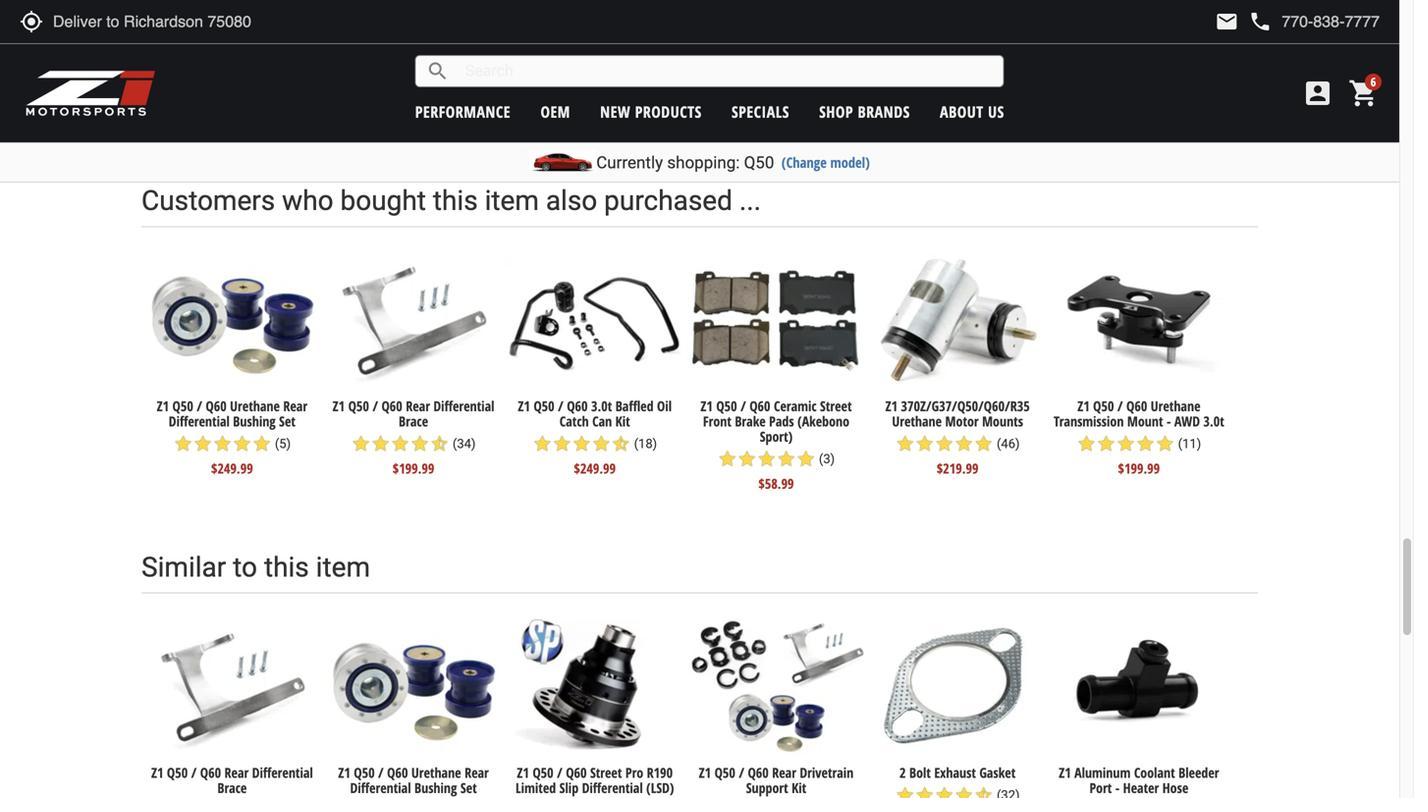Task type: locate. For each thing, give the bounding box(es) containing it.
brace inside z1 q50 / q60 rear differential brace
[[217, 779, 247, 798]]

z1 q50 / q60 rear drivetrain support kit
[[699, 764, 854, 798]]

2 horizontal spatial bushing
[[554, 67, 597, 86]]

1 horizontal spatial z1 q50 / q60 urethane rear differential bushing set star star star star star (5) $249.99
[[478, 52, 693, 128]]

purchased
[[604, 185, 733, 217]]

coolant
[[1135, 764, 1176, 783]]

3.0t right catch
[[591, 397, 612, 416]]

1 vertical spatial set
[[279, 412, 296, 431]]

1 horizontal spatial kit
[[792, 779, 807, 798]]

z1 q50 / q60 3.0t baffled oil catch can kit star star star star star_half (18) $249.99
[[518, 397, 672, 478]]

oem
[[541, 101, 571, 122]]

port
[[1090, 779, 1113, 798]]

also
[[546, 185, 598, 217]]

(5)
[[628, 87, 644, 101], [275, 437, 291, 451]]

...
[[740, 185, 761, 217]]

z1 inside z1 370z/g37/q50/q60/r35 urethane motor mounts star star star star star (46) $219.99
[[886, 397, 898, 416]]

q50
[[493, 52, 514, 71], [744, 153, 775, 172], [172, 397, 193, 416], [348, 397, 369, 416], [534, 397, 555, 416], [717, 397, 738, 416], [1094, 397, 1115, 416], [167, 764, 188, 783], [354, 764, 375, 783], [533, 764, 554, 783], [715, 764, 736, 783]]

q60 inside z1 q50 / q60 urethane rear differential bushing set
[[387, 764, 408, 783]]

z1
[[478, 52, 490, 71], [157, 397, 169, 416], [333, 397, 345, 416], [518, 397, 530, 416], [701, 397, 713, 416], [886, 397, 898, 416], [1078, 397, 1090, 416], [151, 764, 164, 783], [338, 764, 351, 783], [517, 764, 529, 783], [699, 764, 712, 783], [1059, 764, 1072, 783]]

/ inside z1 q50 / q60 urethane rear differential bushing set
[[378, 764, 384, 783]]

star_half
[[430, 434, 450, 454], [612, 434, 631, 454]]

3.0t
[[591, 397, 612, 416], [1204, 412, 1225, 431]]

0 horizontal spatial z1 q50 / q60 urethane rear differential bushing set star star star star star (5) $249.99
[[157, 397, 308, 478]]

z1 inside 'z1 q50 / q60 3.0t baffled oil catch can kit star star star star star_half (18) $249.99'
[[518, 397, 530, 416]]

shopping_cart link
[[1344, 78, 1381, 109]]

1 vertical spatial -
[[1116, 779, 1120, 798]]

0 vertical spatial brace
[[399, 412, 428, 431]]

z1 q50 / q60 urethane rear differential bushing set
[[338, 764, 489, 798]]

r190
[[647, 764, 673, 783]]

q50 inside z1 q50 / q60 street pro r190 limited slip differential (lsd)
[[533, 764, 554, 783]]

z1 q50 / q60 urethane transmission mount - awd 3.0t star star star star star (11) $199.99
[[1054, 397, 1225, 478]]

- left "awd"
[[1167, 412, 1172, 431]]

urethane
[[551, 52, 601, 71], [230, 397, 280, 416], [1151, 397, 1201, 416], [893, 412, 942, 431], [412, 764, 461, 783]]

both
[[768, 32, 797, 53]]

2
[[900, 764, 906, 783]]

who
[[282, 185, 334, 217]]

q60 inside z1 q50 / q60 rear differential brace
[[200, 764, 221, 783]]

item right to
[[316, 552, 370, 584]]

(change
[[782, 153, 827, 172]]

q60 inside z1 q50 / q60 street pro r190 limited slip differential (lsd)
[[566, 764, 587, 783]]

brace
[[399, 412, 428, 431], [217, 779, 247, 798]]

(change model) link
[[782, 153, 870, 172]]

z1 inside z1 q50 / q60 urethane rear differential bushing set
[[338, 764, 351, 783]]

oem link
[[541, 101, 571, 122]]

urethane inside z1 q50 / q60 urethane transmission mount - awd 3.0t star star star star star (11) $199.99
[[1151, 397, 1201, 416]]

$219.99
[[937, 459, 979, 478]]

urethane inside z1 370z/g37/q50/q60/r35 urethane motor mounts star star star star star (46) $219.99
[[893, 412, 942, 431]]

$249.99
[[567, 109, 609, 128], [211, 459, 253, 478], [574, 459, 616, 478]]

item left also
[[485, 185, 539, 217]]

0 horizontal spatial street
[[590, 764, 622, 783]]

1 horizontal spatial brace
[[399, 412, 428, 431]]

brace inside z1 q50 / q60 rear differential brace star star star star star_half (34) $199.99
[[399, 412, 428, 431]]

1 horizontal spatial -
[[1167, 412, 1172, 431]]

0 horizontal spatial star_half
[[430, 434, 450, 454]]

new products
[[601, 101, 702, 122]]

similar to this item
[[141, 552, 370, 584]]

1 horizontal spatial bushing
[[415, 779, 457, 798]]

1 vertical spatial bushing
[[233, 412, 276, 431]]

street right ceramic
[[821, 397, 852, 416]]

1 star_half from the left
[[430, 434, 450, 454]]

brace for z1 q50 / q60 rear differential brace star star star star star_half (34) $199.99
[[399, 412, 428, 431]]

1 horizontal spatial item
[[485, 185, 539, 217]]

this right 'bought'
[[433, 185, 478, 217]]

$249.99 inside 'z1 q50 / q60 3.0t baffled oil catch can kit star star star star star_half (18) $249.99'
[[574, 459, 616, 478]]

1 horizontal spatial street
[[821, 397, 852, 416]]

0 vertical spatial kit
[[616, 412, 631, 431]]

1 vertical spatial this
[[264, 552, 309, 584]]

1 $199.99 from the left
[[393, 459, 435, 478]]

currently shopping: q50 (change model)
[[597, 153, 870, 172]]

z1 inside z1 q50 / q60 urethane transmission mount - awd 3.0t star star star star star (11) $199.99
[[1078, 397, 1090, 416]]

bought
[[340, 185, 426, 217]]

(46)
[[997, 437, 1020, 451]]

1 horizontal spatial star_half
[[612, 434, 631, 454]]

-
[[1167, 412, 1172, 431], [1116, 779, 1120, 798]]

2 vertical spatial bushing
[[415, 779, 457, 798]]

2 horizontal spatial set
[[600, 67, 617, 86]]

3.0t right "awd"
[[1204, 412, 1225, 431]]

rear inside z1 q50 / q60 rear differential brace
[[225, 764, 249, 783]]

(lsd)
[[647, 779, 675, 798]]

1 horizontal spatial (5)
[[628, 87, 644, 101]]

differential inside z1 q50 / q60 rear differential brace
[[252, 764, 313, 783]]

- inside z1 q50 / q60 urethane transmission mount - awd 3.0t star star star star star (11) $199.99
[[1167, 412, 1172, 431]]

customers who bought this item also purchased ...
[[141, 185, 761, 217]]

0 vertical spatial street
[[821, 397, 852, 416]]

0 horizontal spatial set
[[279, 412, 296, 431]]

differential inside z1 q50 / q60 rear differential brace star star star star star_half (34) $199.99
[[434, 397, 495, 416]]

kit
[[616, 412, 631, 431], [792, 779, 807, 798]]

z1 q50 / q60 urethane rear differential bushing set star star star star star (5) $249.99
[[478, 52, 693, 128], [157, 397, 308, 478]]

/
[[518, 52, 523, 71], [197, 397, 202, 416], [373, 397, 378, 416], [558, 397, 564, 416], [741, 397, 747, 416], [1118, 397, 1124, 416], [191, 764, 197, 783], [378, 764, 384, 783], [557, 764, 563, 783], [739, 764, 745, 783]]

drivetrain
[[800, 764, 854, 783]]

rear inside the z1 q50 / q60 rear drivetrain support kit
[[773, 764, 797, 783]]

this right to
[[264, 552, 309, 584]]

gasket
[[980, 764, 1016, 783]]

0 horizontal spatial -
[[1116, 779, 1120, 798]]

$199.99
[[393, 459, 435, 478], [1119, 459, 1161, 478]]

mail phone
[[1216, 10, 1273, 33]]

0 vertical spatial -
[[1167, 412, 1172, 431]]

1 vertical spatial kit
[[792, 779, 807, 798]]

my_location
[[20, 10, 43, 33]]

add
[[740, 32, 764, 53]]

1 vertical spatial item
[[316, 552, 370, 584]]

item
[[485, 185, 539, 217], [316, 552, 370, 584]]

- right port
[[1116, 779, 1120, 798]]

performance link
[[415, 101, 511, 122]]

star_half left (34)
[[430, 434, 450, 454]]

set
[[600, 67, 617, 86], [279, 412, 296, 431], [461, 779, 477, 798]]

urethane inside z1 q50 / q60 urethane rear differential bushing set
[[412, 764, 461, 783]]

street left the pro
[[590, 764, 622, 783]]

1 vertical spatial street
[[590, 764, 622, 783]]

/ inside z1 q50 / q60 urethane transmission mount - awd 3.0t star star star star star (11) $199.99
[[1118, 397, 1124, 416]]

0 horizontal spatial brace
[[217, 779, 247, 798]]

customers
[[141, 185, 275, 217]]

z1 inside z1 aluminum coolant bleeder port - heater hose
[[1059, 764, 1072, 783]]

shop brands
[[820, 101, 911, 122]]

/ inside z1 q50 / q60 ceramic street front brake pads (akebono sport) star star star star star (3) $58.99
[[741, 397, 747, 416]]

shopping:
[[668, 153, 740, 172]]

0 horizontal spatial 3.0t
[[591, 397, 612, 416]]

z1 q50 / q60 rear differential brace star star star star star_half (34) $199.99
[[333, 397, 495, 478]]

currently
[[597, 153, 663, 172]]

kit right support in the right bottom of the page
[[792, 779, 807, 798]]

1 horizontal spatial $199.99
[[1119, 459, 1161, 478]]

rear
[[604, 52, 629, 71], [283, 397, 308, 416], [406, 397, 430, 416], [225, 764, 249, 783], [465, 764, 489, 783], [773, 764, 797, 783]]

kit inside 'z1 q50 / q60 3.0t baffled oil catch can kit star star star star star_half (18) $249.99'
[[616, 412, 631, 431]]

(34)
[[453, 437, 476, 451]]

motor
[[946, 412, 979, 431]]

z1 inside z1 q50 / q60 street pro r190 limited slip differential (lsd)
[[517, 764, 529, 783]]

sport)
[[760, 427, 793, 446]]

phone link
[[1249, 10, 1381, 33]]

2 $199.99 from the left
[[1119, 459, 1161, 478]]

catch
[[560, 412, 589, 431]]

1 vertical spatial z1 q50 / q60 urethane rear differential bushing set star star star star star (5) $249.99
[[157, 397, 308, 478]]

2 bolt  exhaust gasket
[[900, 764, 1016, 783]]

set inside z1 q50 / q60 urethane rear differential bushing set
[[461, 779, 477, 798]]

2 vertical spatial set
[[461, 779, 477, 798]]

1 horizontal spatial set
[[461, 779, 477, 798]]

0 horizontal spatial kit
[[616, 412, 631, 431]]

aluminum
[[1075, 764, 1131, 783]]

star_half inside z1 q50 / q60 rear differential brace star star star star star_half (34) $199.99
[[430, 434, 450, 454]]

this
[[433, 185, 478, 217], [264, 552, 309, 584]]

kit right can
[[616, 412, 631, 431]]

star_half left (18)
[[612, 434, 631, 454]]

0 horizontal spatial (5)
[[275, 437, 291, 451]]

3.0t inside 'z1 q50 / q60 3.0t baffled oil catch can kit star star star star star_half (18) $249.99'
[[591, 397, 612, 416]]

mounts
[[983, 412, 1024, 431]]

0 horizontal spatial $199.99
[[393, 459, 435, 478]]

(3)
[[819, 452, 835, 467]]

1 horizontal spatial this
[[433, 185, 478, 217]]

1 vertical spatial brace
[[217, 779, 247, 798]]

star_half inside 'z1 q50 / q60 3.0t baffled oil catch can kit star star star star star_half (18) $249.99'
[[612, 434, 631, 454]]

differential
[[632, 52, 693, 71], [434, 397, 495, 416], [169, 412, 230, 431], [252, 764, 313, 783], [350, 779, 411, 798], [582, 779, 643, 798]]

/ inside the z1 q50 / q60 rear drivetrain support kit
[[739, 764, 745, 783]]

can
[[593, 412, 612, 431]]

q60 inside 'z1 q50 / q60 3.0t baffled oil catch can kit star star star star star_half (18) $249.99'
[[567, 397, 588, 416]]

1 horizontal spatial 3.0t
[[1204, 412, 1225, 431]]

2 star_half from the left
[[612, 434, 631, 454]]

kit inside the z1 q50 / q60 rear drivetrain support kit
[[792, 779, 807, 798]]

street
[[821, 397, 852, 416], [590, 764, 622, 783]]



Task type: vqa. For each thing, say whether or not it's contained in the screenshot.
$674.99 $708.99
no



Task type: describe. For each thing, give the bounding box(es) containing it.
account_box
[[1303, 78, 1334, 109]]

shopping_cart
[[1349, 78, 1381, 109]]

z1 370z/g37/q50/q60/r35 urethane motor mounts star star star star star (46) $219.99
[[886, 397, 1030, 478]]

0 vertical spatial bushing
[[554, 67, 597, 86]]

z1 q50 / q60 street pro r190 limited slip differential (lsd)
[[516, 764, 675, 798]]

/ inside z1 q50 / q60 rear differential brace
[[191, 764, 197, 783]]

brace for z1 q50 / q60 rear differential brace
[[217, 779, 247, 798]]

0 horizontal spatial this
[[264, 552, 309, 584]]

awd
[[1175, 412, 1201, 431]]

pads
[[770, 412, 795, 431]]

q50 inside z1 q50 / q60 urethane transmission mount - awd 3.0t star star star star star (11) $199.99
[[1094, 397, 1115, 416]]

0 horizontal spatial item
[[316, 552, 370, 584]]

cart
[[819, 32, 844, 53]]

specials
[[732, 101, 790, 122]]

$199.99 inside z1 q50 / q60 rear differential brace star star star star star_half (34) $199.99
[[393, 459, 435, 478]]

q60 inside z1 q50 / q60 ceramic street front brake pads (akebono sport) star star star star star (3) $58.99
[[750, 397, 771, 416]]

z1 q50 / q60 rear differential brace
[[151, 764, 313, 798]]

similar
[[141, 552, 226, 584]]

limited
[[516, 779, 556, 798]]

0 vertical spatial z1 q50 / q60 urethane rear differential bushing set star star star star star (5) $249.99
[[478, 52, 693, 128]]

heater
[[1124, 779, 1160, 798]]

370z/g37/q50/q60/r35
[[902, 397, 1030, 416]]

ceramic
[[774, 397, 817, 416]]

(18)
[[634, 437, 657, 451]]

mail
[[1216, 10, 1239, 33]]

model)
[[831, 153, 870, 172]]

differential inside z1 q50 / q60 urethane rear differential bushing set
[[350, 779, 411, 798]]

/ inside z1 q50 / q60 street pro r190 limited slip differential (lsd)
[[557, 764, 563, 783]]

new products link
[[601, 101, 702, 122]]

$199.99 inside z1 q50 / q60 urethane transmission mount - awd 3.0t star star star star star (11) $199.99
[[1119, 459, 1161, 478]]

differential inside z1 q50 / q60 street pro r190 limited slip differential (lsd)
[[582, 779, 643, 798]]

q50 inside the z1 q50 / q60 rear drivetrain support kit
[[715, 764, 736, 783]]

oil
[[657, 397, 672, 416]]

Search search field
[[450, 56, 1004, 86]]

about us link
[[940, 101, 1005, 122]]

3.0t inside z1 q50 / q60 urethane transmission mount - awd 3.0t star star star star star (11) $199.99
[[1204, 412, 1225, 431]]

bleeder
[[1179, 764, 1220, 783]]

q60 inside z1 q50 / q60 urethane transmission mount - awd 3.0t star star star star star (11) $199.99
[[1127, 397, 1148, 416]]

account_box link
[[1298, 78, 1339, 109]]

products
[[635, 101, 702, 122]]

new
[[601, 101, 631, 122]]

front
[[703, 412, 732, 431]]

shop brands link
[[820, 101, 911, 122]]

baffled
[[616, 397, 654, 416]]

support
[[747, 779, 789, 798]]

us
[[989, 101, 1005, 122]]

q50 inside z1 q50 / q60 urethane rear differential bushing set
[[354, 764, 375, 783]]

street inside z1 q50 / q60 ceramic street front brake pads (akebono sport) star star star star star (3) $58.99
[[821, 397, 852, 416]]

shop
[[820, 101, 854, 122]]

add both to cart
[[740, 32, 844, 53]]

q50 inside z1 q50 / q60 ceramic street front brake pads (akebono sport) star star star star star (3) $58.99
[[717, 397, 738, 416]]

/ inside z1 q50 / q60 rear differential brace star star star star star_half (34) $199.99
[[373, 397, 378, 416]]

0 vertical spatial set
[[600, 67, 617, 86]]

exhaust
[[935, 764, 977, 783]]

transmission
[[1054, 412, 1125, 431]]

z1 inside the z1 q50 / q60 rear drivetrain support kit
[[699, 764, 712, 783]]

hose
[[1163, 779, 1189, 798]]

$58.99
[[759, 474, 794, 493]]

street inside z1 q50 / q60 street pro r190 limited slip differential (lsd)
[[590, 764, 622, 783]]

search
[[426, 59, 450, 83]]

mail link
[[1216, 10, 1239, 33]]

brake
[[735, 412, 766, 431]]

pro
[[626, 764, 644, 783]]

to
[[801, 32, 815, 53]]

to
[[233, 552, 257, 584]]

z1 inside z1 q50 / q60 ceramic street front brake pads (akebono sport) star star star star star (3) $58.99
[[701, 397, 713, 416]]

z1 inside z1 q50 / q60 rear differential brace
[[151, 764, 164, 783]]

rear inside z1 q50 / q60 urethane rear differential bushing set
[[465, 764, 489, 783]]

q50 inside z1 q50 / q60 rear differential brace star star star star star_half (34) $199.99
[[348, 397, 369, 416]]

about us
[[940, 101, 1005, 122]]

specials link
[[732, 101, 790, 122]]

about
[[940, 101, 984, 122]]

/ inside 'z1 q50 / q60 3.0t baffled oil catch can kit star star star star star_half (18) $249.99'
[[558, 397, 564, 416]]

z1 motorsports logo image
[[25, 69, 157, 118]]

brands
[[858, 101, 911, 122]]

q50 inside 'z1 q50 / q60 3.0t baffled oil catch can kit star star star star star_half (18) $249.99'
[[534, 397, 555, 416]]

bushing inside z1 q50 / q60 urethane rear differential bushing set
[[415, 779, 457, 798]]

0 vertical spatial this
[[433, 185, 478, 217]]

q50 inside z1 q50 / q60 rear differential brace
[[167, 764, 188, 783]]

z1 aluminum coolant bleeder port - heater hose
[[1059, 764, 1220, 798]]

- inside z1 aluminum coolant bleeder port - heater hose
[[1116, 779, 1120, 798]]

q60 inside the z1 q50 / q60 rear drivetrain support kit
[[748, 764, 769, 783]]

z1 q50 / q60 ceramic street front brake pads (akebono sport) star star star star star (3) $58.99
[[701, 397, 852, 493]]

0 horizontal spatial bushing
[[233, 412, 276, 431]]

1 vertical spatial (5)
[[275, 437, 291, 451]]

performance
[[415, 101, 511, 122]]

(11)
[[1179, 437, 1202, 451]]

0 vertical spatial item
[[485, 185, 539, 217]]

rear inside z1 q50 / q60 rear differential brace star star star star star_half (34) $199.99
[[406, 397, 430, 416]]

0 vertical spatial (5)
[[628, 87, 644, 101]]

phone
[[1249, 10, 1273, 33]]

z1 inside z1 q50 / q60 rear differential brace star star star star star_half (34) $199.99
[[333, 397, 345, 416]]

mount
[[1128, 412, 1164, 431]]

bolt
[[910, 764, 931, 783]]

(akebono
[[798, 412, 850, 431]]

q60 inside z1 q50 / q60 rear differential brace star star star star star_half (34) $199.99
[[382, 397, 403, 416]]



